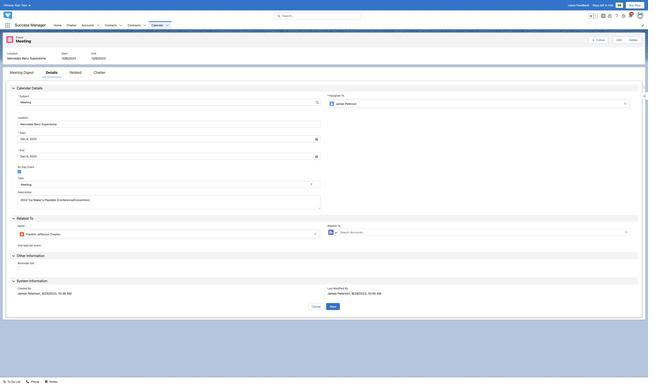 Task type: describe. For each thing, give the bounding box(es) containing it.
do
[[11, 381, 15, 384]]

other information
[[17, 254, 45, 258]]

type
[[18, 177, 24, 180]]

to down related to "dropdown button"
[[338, 225, 341, 228]]

feedback
[[577, 3, 590, 7]]

one
[[18, 244, 23, 248]]

assigned to
[[330, 94, 345, 97]]

other information button
[[10, 253, 639, 260]]

follow
[[597, 38, 606, 42]]

* for * start
[[18, 132, 19, 135]]

All-Day Event checkbox
[[18, 170, 21, 174]]

cresino
[[50, 233, 60, 236]]

by inside last modified by james peterson , 9/29/2023, 10:40 am
[[345, 287, 348, 291]]

home
[[54, 23, 62, 27]]

digest
[[24, 71, 34, 75]]

list containing mercedes benz superdome
[[3, 47, 646, 65]]

26
[[618, 3, 622, 7]]

left
[[601, 3, 605, 7]]

accounts image
[[329, 230, 334, 235]]

all-day event
[[18, 166, 34, 169]]

success
[[15, 23, 30, 27]]

information for system information
[[29, 280, 47, 283]]

end 12/6/2023
[[92, 52, 106, 60]]

system information button
[[10, 278, 639, 285]]

modified
[[334, 287, 345, 291]]

franklin
[[26, 233, 36, 236]]

days left in trial
[[593, 3, 614, 7]]

james peterson link
[[329, 100, 630, 108]]

text default image inside phone button
[[26, 381, 29, 384]]

lead
[[23, 244, 29, 248]]

success manager
[[15, 23, 46, 27]]

to inside to do list button
[[7, 381, 11, 384]]

calendar for calendar
[[152, 23, 163, 27]]

home link
[[51, 21, 64, 29]]

details link
[[42, 70, 61, 77]]

last modified by james peterson , 9/29/2023, 10:40 am
[[328, 287, 382, 296]]

buy now button
[[626, 2, 645, 9]]

name
[[18, 225, 25, 228]]

james inside created by james peterson , 9/29/2023, 10:36 am
[[18, 292, 27, 296]]

12/6/2023 for end 12/6/2023
[[92, 56, 106, 60]]

event meeting
[[16, 36, 31, 44]]

10 button
[[629, 12, 634, 18]]

delete button
[[626, 37, 642, 43]]

choose
[[4, 3, 14, 7]]

to right assigned
[[342, 94, 345, 97]]

day
[[22, 166, 27, 169]]

, inside created by james peterson , 9/29/2023, 10:36 am
[[40, 292, 41, 296]]

text default image for contracts
[[143, 24, 146, 27]]

subject
[[20, 95, 29, 98]]

0 horizontal spatial start
[[20, 132, 26, 135]]

save button
[[327, 304, 340, 311]]

* for *
[[328, 94, 329, 97]]

group containing follow
[[589, 36, 642, 44]]

1 vertical spatial chatter
[[94, 71, 106, 75]]

other
[[17, 254, 26, 258]]

contracts link
[[125, 21, 143, 29]]

created
[[18, 287, 27, 291]]

peterson inside last modified by james peterson , 9/29/2023, 10:40 am
[[338, 292, 350, 296]]

* subject
[[18, 95, 29, 98]]

2 horizontal spatial text default image
[[335, 232, 338, 235]]

list
[[16, 381, 21, 384]]

location for location
[[18, 116, 28, 120]]

contracts
[[128, 23, 141, 27]]

assigned
[[330, 94, 341, 97]]

reminder
[[18, 262, 29, 265]]

to do list button
[[0, 378, 23, 387]]

1 vertical spatial chatter link
[[90, 70, 109, 77]]

text default image inside contacts list item
[[120, 24, 123, 27]]

0 vertical spatial related
[[70, 71, 82, 75]]

, inside last modified by james peterson , 9/29/2023, 10:40 am
[[350, 292, 351, 296]]

meeting for 'meeting' popup button at top
[[21, 183, 32, 187]]

system
[[17, 280, 28, 283]]

your
[[15, 3, 20, 7]]

contacts link
[[102, 21, 120, 29]]

all-
[[18, 166, 22, 169]]

leave feedback
[[569, 3, 590, 7]]

meeting digest
[[10, 71, 34, 75]]

calendar for calendar details
[[17, 86, 31, 90]]

search... button
[[274, 12, 361, 19]]

meeting digest link
[[6, 70, 37, 77]]

choose your tour button
[[3, 2, 31, 9]]

buy
[[630, 3, 635, 7]]

contacts
[[105, 23, 117, 27]]

2 vertical spatial related
[[328, 225, 337, 228]]

buy now
[[630, 3, 642, 7]]

franklin jefferson cresino
[[26, 233, 60, 236]]

* for * subject
[[18, 95, 19, 98]]

superdome
[[30, 56, 46, 60]]

benz
[[22, 56, 29, 60]]

Description text field
[[18, 195, 321, 210]]

notes
[[50, 381, 58, 384]]

last
[[328, 287, 333, 291]]

accounts link
[[79, 21, 97, 29]]

follow button
[[589, 36, 609, 43]]

calendar link
[[149, 21, 166, 29]]

system information
[[17, 280, 47, 283]]

per
[[29, 244, 33, 248]]

description
[[18, 191, 32, 194]]

event
[[34, 244, 41, 248]]



Task type: vqa. For each thing, say whether or not it's contained in the screenshot.
top with
no



Task type: locate. For each thing, give the bounding box(es) containing it.
related to up the name
[[17, 217, 33, 221]]

by right 'created'
[[28, 287, 31, 291]]

* up all- on the left
[[18, 149, 19, 152]]

1 vertical spatial start
[[20, 132, 26, 135]]

1 horizontal spatial event
[[27, 166, 34, 169]]

related inside "dropdown button"
[[17, 217, 29, 221]]

meeting button
[[18, 181, 321, 188]]

related up the name
[[17, 217, 29, 221]]

location
[[7, 52, 18, 55], [18, 116, 28, 120]]

meeting
[[16, 39, 31, 44], [10, 71, 23, 75], [21, 183, 32, 187]]

information up set
[[27, 254, 45, 258]]

0 vertical spatial end
[[92, 52, 96, 55]]

to left do
[[7, 381, 11, 384]]

Related To text field
[[338, 230, 626, 236]]

to up franklin
[[30, 217, 33, 221]]

1 9/29/2023, from the left
[[42, 292, 57, 296]]

days
[[593, 3, 600, 7]]

2 12/6/2023 from the left
[[92, 56, 106, 60]]

0 horizontal spatial ,
[[40, 292, 41, 296]]

am
[[67, 292, 72, 296], [377, 292, 382, 296]]

1 vertical spatial related
[[17, 217, 29, 221]]

one lead per event
[[18, 244, 41, 248]]

9/29/2023, left 10:36
[[42, 292, 57, 296]]

list
[[51, 21, 649, 29], [3, 47, 646, 65]]

related to up the accounts icon
[[328, 225, 341, 228]]

* left subject
[[18, 95, 19, 98]]

None text field
[[18, 99, 321, 106]]

meeting left digest
[[10, 71, 23, 75]]

text default image inside accounts list item
[[97, 24, 100, 27]]

1 vertical spatial information
[[29, 280, 47, 283]]

0 horizontal spatial 9/29/2023,
[[42, 292, 57, 296]]

now
[[636, 3, 642, 7]]

am inside last modified by james peterson , 9/29/2023, 10:40 am
[[377, 292, 382, 296]]

event
[[16, 36, 23, 39], [27, 166, 34, 169]]

jefferson
[[37, 233, 49, 236]]

1 horizontal spatial details
[[46, 71, 58, 75]]

12/6/2023
[[62, 56, 76, 60], [92, 56, 106, 60]]

1 horizontal spatial 12/6/2023
[[92, 56, 106, 60]]

details down the superdome
[[46, 71, 58, 75]]

event inside event meeting
[[16, 36, 23, 39]]

start 12/6/2023
[[62, 52, 76, 60]]

0 vertical spatial chatter link
[[64, 21, 79, 29]]

save
[[330, 305, 337, 309]]

text default image
[[143, 24, 146, 27], [166, 24, 169, 27], [335, 232, 338, 235]]

0 vertical spatial chatter
[[67, 23, 77, 27]]

james inside james peterson link
[[336, 102, 345, 106]]

edit button
[[614, 37, 626, 43]]

0 vertical spatial details
[[46, 71, 58, 75]]

edit
[[617, 38, 622, 42]]

1 horizontal spatial start
[[62, 52, 68, 55]]

1 horizontal spatial by
[[345, 287, 348, 291]]

0 horizontal spatial event
[[16, 36, 23, 39]]

related link
[[66, 70, 85, 77]]

1 horizontal spatial am
[[377, 292, 382, 296]]

9/29/2023, inside created by james peterson , 9/29/2023, 10:36 am
[[42, 292, 57, 296]]

chatter
[[67, 23, 77, 27], [94, 71, 106, 75]]

2 am from the left
[[377, 292, 382, 296]]

2 vertical spatial meeting
[[21, 183, 32, 187]]

details
[[46, 71, 58, 75], [32, 86, 43, 90]]

9/29/2023, left 10:40
[[352, 292, 368, 296]]

mercedes
[[7, 56, 21, 60]]

0 horizontal spatial chatter
[[67, 23, 77, 27]]

delete
[[630, 38, 638, 42]]

2 , from the left
[[350, 292, 351, 296]]

start inside start 12/6/2023
[[62, 52, 68, 55]]

reminder set
[[18, 262, 34, 265]]

related to
[[17, 217, 33, 221], [328, 225, 341, 228]]

0 horizontal spatial am
[[67, 292, 72, 296]]

by inside created by james peterson , 9/29/2023, 10:36 am
[[28, 287, 31, 291]]

2 by from the left
[[345, 287, 348, 291]]

am right 10:40
[[377, 292, 382, 296]]

10
[[631, 12, 633, 15]]

in
[[606, 3, 608, 7]]

* left assigned
[[328, 94, 329, 97]]

0 horizontal spatial 12/6/2023
[[62, 56, 76, 60]]

information
[[27, 254, 45, 258], [29, 280, 47, 283]]

related up the accounts icon
[[328, 225, 337, 228]]

calendar inside dropdown button
[[17, 86, 31, 90]]

0 horizontal spatial end
[[20, 149, 24, 152]]

0 horizontal spatial details
[[32, 86, 43, 90]]

accounts list item
[[79, 21, 102, 29]]

* up * end
[[18, 132, 19, 135]]

cancel
[[312, 305, 321, 309]]

james down 'created'
[[18, 292, 27, 296]]

9/29/2023,
[[42, 292, 57, 296], [352, 292, 368, 296]]

1 horizontal spatial chatter
[[94, 71, 106, 75]]

to
[[342, 94, 345, 97], [30, 217, 33, 221], [338, 225, 341, 228], [7, 381, 11, 384]]

by
[[28, 287, 31, 291], [345, 287, 348, 291]]

manager
[[31, 23, 46, 27]]

meeting for meeting digest
[[10, 71, 23, 75]]

0 horizontal spatial related to
[[17, 217, 33, 221]]

end inside end 12/6/2023
[[92, 52, 96, 55]]

1 horizontal spatial related to
[[328, 225, 341, 228]]

1 vertical spatial list
[[3, 47, 646, 65]]

choose your tour
[[4, 3, 27, 7]]

group
[[589, 13, 598, 18], [589, 36, 642, 44], [18, 130, 321, 143], [18, 148, 321, 160]]

0 vertical spatial start
[[62, 52, 68, 55]]

calendar up the * subject
[[17, 86, 31, 90]]

1 horizontal spatial chatter link
[[90, 70, 109, 77]]

location up * start
[[18, 116, 28, 120]]

0 vertical spatial meeting
[[16, 39, 31, 44]]

trial
[[609, 3, 614, 7]]

leave
[[569, 3, 576, 7]]

0 horizontal spatial related
[[17, 217, 29, 221]]

0 horizontal spatial text default image
[[143, 24, 146, 27]]

related down start 12/6/2023
[[70, 71, 82, 75]]

0 vertical spatial list
[[51, 21, 649, 29]]

9/29/2023, inside last modified by james peterson , 9/29/2023, 10:40 am
[[352, 292, 368, 296]]

1 vertical spatial calendar
[[17, 86, 31, 90]]

start
[[62, 52, 68, 55], [20, 132, 26, 135]]

chatter link down end 12/6/2023
[[90, 70, 109, 77]]

Location text field
[[18, 121, 321, 128]]

james down last
[[328, 292, 337, 296]]

location for location mercedes benz superdome
[[7, 52, 18, 55]]

details down digest
[[32, 86, 43, 90]]

2 horizontal spatial related
[[328, 225, 337, 228]]

10:40
[[368, 292, 376, 296]]

chatter down end 12/6/2023
[[94, 71, 106, 75]]

0 horizontal spatial chatter link
[[64, 21, 79, 29]]

chatter inside list
[[67, 23, 77, 27]]

location mercedes benz superdome
[[7, 52, 46, 60]]

1 horizontal spatial 9/29/2023,
[[352, 292, 368, 296]]

phone button
[[24, 378, 42, 387]]

contracts list item
[[125, 21, 149, 29]]

1 horizontal spatial end
[[92, 52, 96, 55]]

0 vertical spatial related to
[[17, 217, 33, 221]]

am right 10:36
[[67, 292, 72, 296]]

peterson inside created by james peterson , 9/29/2023, 10:36 am
[[28, 292, 40, 296]]

leave feedback link
[[569, 3, 590, 7]]

text default image inside contracts list item
[[143, 24, 146, 27]]

1 , from the left
[[40, 292, 41, 296]]

tour
[[21, 3, 27, 7]]

10:36
[[58, 292, 66, 296]]

1 am from the left
[[67, 292, 72, 296]]

1 horizontal spatial related
[[70, 71, 82, 75]]

chatter link right home
[[64, 21, 79, 29]]

james down assigned to
[[336, 102, 345, 106]]

to do list
[[7, 381, 21, 384]]

chatter right home
[[67, 23, 77, 27]]

meeting up description
[[21, 183, 32, 187]]

james inside last modified by james peterson , 9/29/2023, 10:40 am
[[328, 292, 337, 296]]

accounts
[[82, 23, 94, 27]]

text default image
[[97, 24, 100, 27], [120, 24, 123, 27], [626, 231, 629, 234], [3, 381, 6, 384], [26, 381, 29, 384], [45, 381, 48, 384]]

1 vertical spatial location
[[18, 116, 28, 120]]

1 12/6/2023 from the left
[[62, 56, 76, 60]]

1 by from the left
[[28, 287, 31, 291]]

calendar right contracts list item
[[152, 23, 163, 27]]

information for other information
[[27, 254, 45, 258]]

location up mercedes
[[7, 52, 18, 55]]

location inside 'location mercedes benz superdome'
[[7, 52, 18, 55]]

notes button
[[42, 378, 60, 387]]

1 horizontal spatial text default image
[[166, 24, 169, 27]]

1 vertical spatial related to
[[328, 225, 341, 228]]

information up created by james peterson , 9/29/2023, 10:36 am
[[29, 280, 47, 283]]

related to inside "dropdown button"
[[17, 217, 33, 221]]

* end
[[18, 149, 24, 152]]

0 vertical spatial information
[[27, 254, 45, 258]]

calendar details
[[17, 86, 43, 90]]

* for * end
[[18, 149, 19, 152]]

1 vertical spatial details
[[32, 86, 43, 90]]

text default image inside calendar list item
[[166, 24, 169, 27]]

0 vertical spatial location
[[7, 52, 18, 55]]

0 vertical spatial calendar
[[152, 23, 163, 27]]

1 horizontal spatial ,
[[350, 292, 351, 296]]

2 9/29/2023, from the left
[[352, 292, 368, 296]]

1 vertical spatial end
[[20, 149, 24, 152]]

to inside related to "dropdown button"
[[30, 217, 33, 221]]

calendar details button
[[10, 85, 639, 92]]

calendar list item
[[149, 21, 172, 29]]

james
[[336, 102, 345, 106], [18, 292, 27, 296], [328, 292, 337, 296]]

, left 10:40
[[350, 292, 351, 296]]

chatter link
[[64, 21, 79, 29], [90, 70, 109, 77]]

* start
[[18, 132, 26, 135]]

text default image for calendar
[[166, 24, 169, 27]]

12/6/2023 for start 12/6/2023
[[62, 56, 76, 60]]

0 vertical spatial event
[[16, 36, 23, 39]]

1 vertical spatial meeting
[[10, 71, 23, 75]]

created by james peterson , 9/29/2023, 10:36 am
[[18, 287, 72, 296]]

list containing home
[[51, 21, 649, 29]]

details inside dropdown button
[[32, 86, 43, 90]]

phone
[[31, 381, 39, 384]]

meeting up 'location mercedes benz superdome'
[[16, 39, 31, 44]]

am inside created by james peterson , 9/29/2023, 10:36 am
[[67, 292, 72, 296]]

, down system information
[[40, 292, 41, 296]]

contacts list item
[[102, 21, 125, 29]]

related to button
[[10, 215, 639, 222]]

event down "success"
[[16, 36, 23, 39]]

calendar inside list item
[[152, 23, 163, 27]]

text default image inside to do list button
[[3, 381, 6, 384]]

None text field
[[18, 136, 321, 143], [18, 153, 321, 160], [18, 136, 321, 143], [18, 153, 321, 160]]

related
[[70, 71, 82, 75], [17, 217, 29, 221], [328, 225, 337, 228]]

set
[[30, 262, 34, 265]]

text default image inside notes button
[[45, 381, 48, 384]]

search...
[[283, 14, 294, 18]]

by right modified
[[345, 287, 348, 291]]

meeting inside popup button
[[21, 183, 32, 187]]

1 horizontal spatial calendar
[[152, 23, 163, 27]]

event right day
[[27, 166, 34, 169]]

0 horizontal spatial calendar
[[17, 86, 31, 90]]

0 horizontal spatial by
[[28, 287, 31, 291]]

cancel button
[[308, 304, 325, 311]]

1 vertical spatial event
[[27, 166, 34, 169]]



